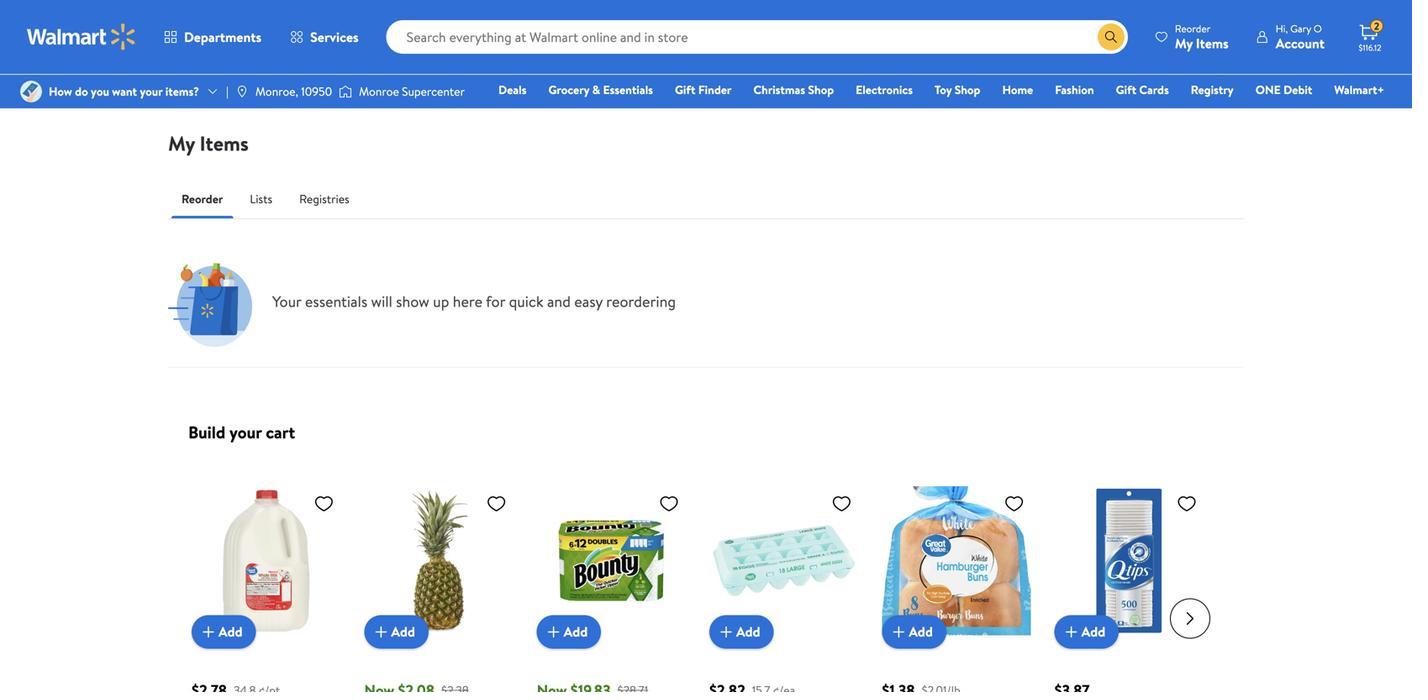 Task type: vqa. For each thing, say whether or not it's contained in the screenshot.
add to favorites list, q tips original cotton swabs 500 count icon
yes



Task type: locate. For each thing, give the bounding box(es) containing it.
add to cart image for great value whole vitamin d milk, gallon, 128 fl oz image
[[198, 623, 219, 643]]

add to cart image
[[544, 623, 564, 643], [1062, 623, 1082, 643]]

gift finder link
[[668, 81, 739, 99]]

&
[[593, 82, 601, 98]]

0 horizontal spatial shop
[[808, 82, 834, 98]]

electronics
[[856, 82, 913, 98]]

0 vertical spatial my
[[1176, 34, 1193, 53]]

 image
[[20, 81, 42, 103], [339, 83, 352, 100]]

2 add to cart image from the left
[[1062, 623, 1082, 643]]

6 add from the left
[[1082, 623, 1106, 642]]

cart
[[266, 421, 295, 444]]

5 add from the left
[[909, 623, 933, 642]]

1 horizontal spatial reorder
[[1176, 21, 1211, 36]]

gift for gift finder
[[675, 82, 696, 98]]

1 horizontal spatial items
[[1197, 34, 1229, 53]]

one debit link
[[1249, 81, 1321, 99]]

monroe,
[[256, 83, 298, 100]]

gift for gift cards
[[1116, 82, 1137, 98]]

add button for q tips original cotton swabs 500 count image on the right of the page
[[1055, 616, 1120, 650]]

hi, gary o account
[[1276, 21, 1325, 53]]

1 vertical spatial items
[[200, 130, 249, 158]]

 image
[[235, 85, 249, 98]]

items?
[[165, 83, 199, 100]]

0 horizontal spatial add to cart image
[[544, 623, 564, 643]]

1 shop from the left
[[808, 82, 834, 98]]

6 add button from the left
[[1055, 616, 1120, 650]]

3 add from the left
[[564, 623, 588, 642]]

add to cart image
[[198, 623, 219, 643], [371, 623, 391, 643], [716, 623, 737, 643], [889, 623, 909, 643]]

fashion
[[1056, 82, 1095, 98]]

fashion link
[[1048, 81, 1102, 99]]

add to favorites list, 6 double rolls for cleaning image
[[659, 494, 679, 515]]

easy
[[575, 291, 603, 312]]

monroe, 10950
[[256, 83, 332, 100]]

1 vertical spatial reorder
[[182, 191, 223, 207]]

add for add to cart icon associated with great value hamburger buns, 8 count, 11 oz image at the right bottom
[[909, 623, 933, 642]]

shop right christmas
[[808, 82, 834, 98]]

gift
[[675, 82, 696, 98], [1116, 82, 1137, 98]]

reorder link
[[168, 179, 237, 219]]

and
[[547, 291, 571, 312]]

|
[[226, 83, 229, 100]]

items up registry
[[1197, 34, 1229, 53]]

services
[[310, 28, 359, 46]]

3 add button from the left
[[537, 616, 601, 650]]

items inside the reorder my items
[[1197, 34, 1229, 53]]

5 add button from the left
[[882, 616, 947, 650]]

2 add from the left
[[391, 623, 415, 642]]

add button
[[192, 616, 256, 650], [364, 616, 429, 650], [537, 616, 601, 650], [710, 616, 774, 650], [882, 616, 947, 650], [1055, 616, 1120, 650]]

1 gift from the left
[[675, 82, 696, 98]]

toy shop
[[935, 82, 981, 98]]

electronics link
[[849, 81, 921, 99]]

reorder up registry
[[1176, 21, 1211, 36]]

2 gift from the left
[[1116, 82, 1137, 98]]

show
[[396, 291, 430, 312]]

add button for great value whole vitamin d milk, gallon, 128 fl oz image
[[192, 616, 256, 650]]

your right want
[[140, 83, 163, 100]]

1 vertical spatial your
[[230, 421, 262, 444]]

2 shop from the left
[[955, 82, 981, 98]]

add to favorites list, great value whole vitamin d milk, gallon, 128 fl oz image
[[314, 494, 334, 515]]

add to cart image for great value large white eggs, 18 count image
[[716, 623, 737, 643]]

add for add to cart image for 6 double rolls for cleaning image in the left bottom of the page
[[564, 623, 588, 642]]

gift finder
[[675, 82, 732, 98]]

0 vertical spatial reorder
[[1176, 21, 1211, 36]]

0 horizontal spatial gift
[[675, 82, 696, 98]]

my down 'items?'
[[168, 130, 195, 158]]

1 horizontal spatial shop
[[955, 82, 981, 98]]

your
[[140, 83, 163, 100], [230, 421, 262, 444]]

you
[[91, 83, 109, 100]]

3 add to cart image from the left
[[716, 623, 737, 643]]

reorder down my items
[[182, 191, 223, 207]]

add to favorites list, q tips original cotton swabs 500 count image
[[1177, 494, 1198, 515]]

registry
[[1191, 82, 1234, 98]]

2
[[1375, 19, 1380, 33]]

1 horizontal spatial gift
[[1116, 82, 1137, 98]]

my up registry
[[1176, 34, 1193, 53]]

1 horizontal spatial my
[[1176, 34, 1193, 53]]

add button for great value large white eggs, 18 count image
[[710, 616, 774, 650]]

home link
[[995, 81, 1041, 99]]

1 add button from the left
[[192, 616, 256, 650]]

reorder
[[1176, 21, 1211, 36], [182, 191, 223, 207]]

2 product group from the left
[[364, 453, 514, 693]]

add to cart image for fresh pineapple, each image
[[371, 623, 391, 643]]

toy shop link
[[928, 81, 989, 99]]

product group
[[192, 453, 341, 693], [364, 453, 514, 693], [537, 453, 686, 693], [710, 453, 859, 693], [882, 453, 1032, 693], [1055, 453, 1204, 693]]

items down '|'
[[200, 130, 249, 158]]

1 add to cart image from the left
[[198, 623, 219, 643]]

essentials
[[305, 291, 368, 312]]

0 vertical spatial items
[[1197, 34, 1229, 53]]

0 vertical spatial your
[[140, 83, 163, 100]]

0 horizontal spatial my
[[168, 130, 195, 158]]

my
[[1176, 34, 1193, 53], [168, 130, 195, 158]]

do
[[75, 83, 88, 100]]

gift left cards
[[1116, 82, 1137, 98]]

cards
[[1140, 82, 1170, 98]]

walmart+
[[1335, 82, 1385, 98]]

1 add from the left
[[219, 623, 243, 642]]

reorder inside the reorder my items
[[1176, 21, 1211, 36]]

build
[[188, 421, 226, 444]]

for
[[486, 291, 506, 312]]

great value whole vitamin d milk, gallon, 128 fl oz image
[[192, 487, 341, 636]]

items
[[1197, 34, 1229, 53], [200, 130, 249, 158]]

2 add button from the left
[[364, 616, 429, 650]]

add button for 6 double rolls for cleaning image in the left bottom of the page
[[537, 616, 601, 650]]

one debit
[[1256, 82, 1313, 98]]

gift left finder
[[675, 82, 696, 98]]

shop
[[808, 82, 834, 98], [955, 82, 981, 98]]

great value hamburger buns, 8 count, 11 oz image
[[882, 487, 1032, 636]]

grocery & essentials link
[[541, 81, 661, 99]]

4 add to cart image from the left
[[889, 623, 909, 643]]

next slide for product carousel list image
[[1171, 599, 1211, 640]]

1 horizontal spatial  image
[[339, 83, 352, 100]]

add
[[219, 623, 243, 642], [391, 623, 415, 642], [564, 623, 588, 642], [737, 623, 761, 642], [909, 623, 933, 642], [1082, 623, 1106, 642]]

$116.12
[[1359, 42, 1382, 53]]

 image right '10950'
[[339, 83, 352, 100]]

add for add to cart icon associated with great value large white eggs, 18 count image
[[737, 623, 761, 642]]

3 product group from the left
[[537, 453, 686, 693]]

gary
[[1291, 21, 1312, 36]]

deals link
[[491, 81, 534, 99]]

0 horizontal spatial  image
[[20, 81, 42, 103]]

registries
[[299, 191, 350, 207]]

how do you want your items?
[[49, 83, 199, 100]]

1 add to cart image from the left
[[544, 623, 564, 643]]

 image left "how"
[[20, 81, 42, 103]]

4 add button from the left
[[710, 616, 774, 650]]

shop for toy shop
[[955, 82, 981, 98]]

up
[[433, 291, 449, 312]]

2 add to cart image from the left
[[371, 623, 391, 643]]

shop right toy
[[955, 82, 981, 98]]

0 horizontal spatial your
[[140, 83, 163, 100]]

hi,
[[1276, 21, 1289, 36]]

your left cart
[[230, 421, 262, 444]]

0 horizontal spatial reorder
[[182, 191, 223, 207]]

lists link
[[237, 179, 286, 219]]

6 double rolls for cleaning image
[[537, 487, 686, 636]]

1 horizontal spatial add to cart image
[[1062, 623, 1082, 643]]

4 add from the left
[[737, 623, 761, 642]]

here
[[453, 291, 483, 312]]

quick
[[509, 291, 544, 312]]

add button for great value hamburger buns, 8 count, 11 oz image at the right bottom
[[882, 616, 947, 650]]

great value large white eggs, 18 count image
[[710, 487, 859, 636]]

my inside the reorder my items
[[1176, 34, 1193, 53]]

add to cart image for q tips original cotton swabs 500 count image on the right of the page
[[1062, 623, 1082, 643]]



Task type: describe. For each thing, give the bounding box(es) containing it.
monroe supercenter
[[359, 83, 465, 100]]

add for add to cart icon associated with fresh pineapple, each image
[[391, 623, 415, 642]]

add to favorites list, fresh pineapple, each image
[[487, 494, 507, 515]]

how
[[49, 83, 72, 100]]

my items
[[168, 130, 249, 158]]

q tips original cotton swabs 500 count image
[[1055, 487, 1204, 636]]

Search search field
[[387, 20, 1128, 54]]

add to cart image for 6 double rolls for cleaning image in the left bottom of the page
[[544, 623, 564, 643]]

search icon image
[[1105, 30, 1118, 44]]

debit
[[1284, 82, 1313, 98]]

account
[[1276, 34, 1325, 53]]

home
[[1003, 82, 1034, 98]]

services button
[[276, 17, 373, 57]]

one
[[1256, 82, 1281, 98]]

4 product group from the left
[[710, 453, 859, 693]]

essentials
[[603, 82, 653, 98]]

monroe
[[359, 83, 399, 100]]

christmas
[[754, 82, 806, 98]]

0 horizontal spatial items
[[200, 130, 249, 158]]

walmart+ link
[[1327, 81, 1393, 99]]

grocery & essentials
[[549, 82, 653, 98]]

gift cards link
[[1109, 81, 1177, 99]]

o
[[1314, 21, 1323, 36]]

christmas shop
[[754, 82, 834, 98]]

add button for fresh pineapple, each image
[[364, 616, 429, 650]]

gift cards
[[1116, 82, 1170, 98]]

shop for christmas shop
[[808, 82, 834, 98]]

reorder for reorder my items
[[1176, 21, 1211, 36]]

walmart image
[[27, 24, 136, 50]]

reorder for reorder
[[182, 191, 223, 207]]

 image for monroe supercenter
[[339, 83, 352, 100]]

reorder my items
[[1176, 21, 1229, 53]]

 image for how do you want your items?
[[20, 81, 42, 103]]

want
[[112, 83, 137, 100]]

10950
[[301, 83, 332, 100]]

finder
[[699, 82, 732, 98]]

reordering
[[607, 291, 676, 312]]

add for add to cart image related to q tips original cotton swabs 500 count image on the right of the page
[[1082, 623, 1106, 642]]

toy
[[935, 82, 952, 98]]

departments
[[184, 28, 262, 46]]

your essentials will show up here for quick and easy reordering
[[272, 291, 676, 312]]

Walmart Site-Wide search field
[[387, 20, 1128, 54]]

registries link
[[286, 179, 363, 219]]

add to favorites list, great value hamburger buns, 8 count, 11 oz image
[[1005, 494, 1025, 515]]

sign out image
[[168, 263, 252, 347]]

6 product group from the left
[[1055, 453, 1204, 693]]

1 vertical spatial my
[[168, 130, 195, 158]]

1 product group from the left
[[192, 453, 341, 693]]

registry link
[[1184, 81, 1242, 99]]

fresh pineapple, each image
[[364, 487, 514, 636]]

will
[[371, 291, 393, 312]]

christmas shop link
[[746, 81, 842, 99]]

supercenter
[[402, 83, 465, 100]]

add to cart image for great value hamburger buns, 8 count, 11 oz image at the right bottom
[[889, 623, 909, 643]]

lists
[[250, 191, 273, 207]]

deals
[[499, 82, 527, 98]]

grocery
[[549, 82, 590, 98]]

1 horizontal spatial your
[[230, 421, 262, 444]]

add to favorites list, great value large white eggs, 18 count image
[[832, 494, 852, 515]]

add for add to cart icon for great value whole vitamin d milk, gallon, 128 fl oz image
[[219, 623, 243, 642]]

5 product group from the left
[[882, 453, 1032, 693]]

departments button
[[150, 17, 276, 57]]

build your cart
[[188, 421, 295, 444]]

your
[[272, 291, 302, 312]]



